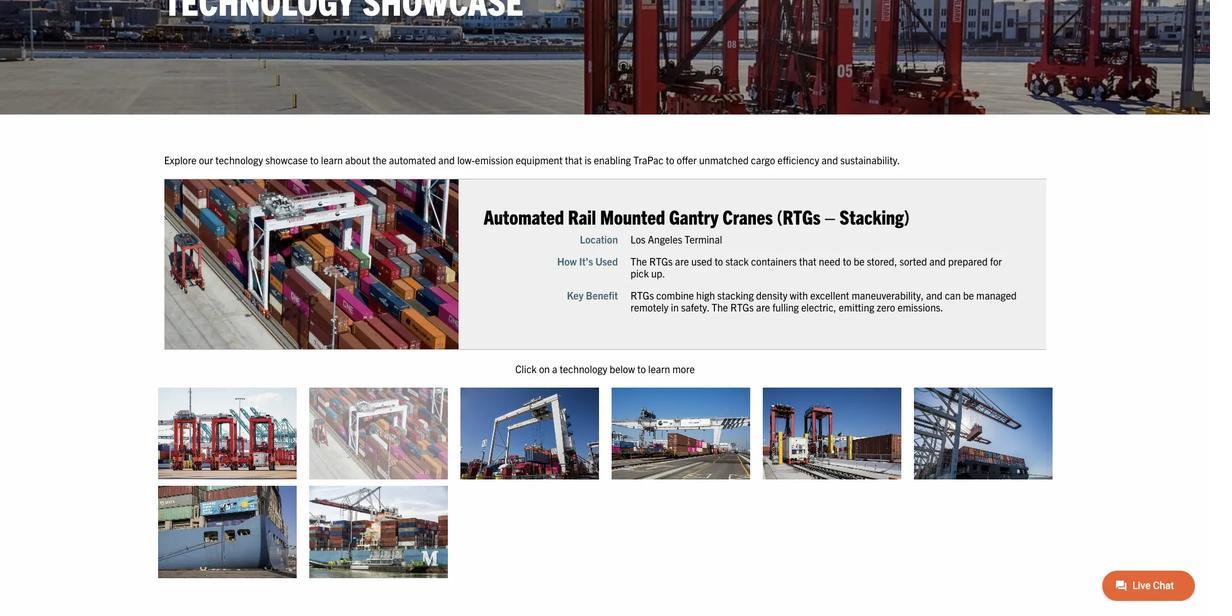 Task type: locate. For each thing, give the bounding box(es) containing it.
automated rail mounted gantry cranes (rtgs – stacking) main content
[[152, 153, 1211, 585]]

explore
[[164, 154, 197, 167]]

1 vertical spatial be
[[963, 289, 974, 302]]

are left fulling
[[756, 301, 770, 314]]

0 horizontal spatial learn
[[321, 154, 343, 167]]

trapac los angeles automated stacking crane image
[[164, 180, 458, 349], [309, 388, 448, 480]]

0 horizontal spatial that
[[565, 154, 583, 167]]

stacking)
[[839, 204, 910, 229]]

1 vertical spatial that
[[799, 255, 816, 267]]

it's
[[579, 255, 593, 267]]

be for managed
[[963, 289, 974, 302]]

and right 'sorted'
[[929, 255, 946, 267]]

showcase
[[265, 154, 308, 167]]

rtgs combine high stacking density with excellent maneuverability, and can be managed remotely in safety. the rtgs are fulling electric, emitting zero emissions.
[[630, 289, 1017, 314]]

trapac los angeles automated straddle carrier image
[[158, 388, 296, 480]]

the down los
[[630, 255, 647, 267]]

are left used
[[675, 255, 689, 267]]

1 horizontal spatial learn
[[648, 363, 670, 376]]

the right safety.
[[712, 301, 728, 314]]

learn
[[321, 154, 343, 167], [648, 363, 670, 376]]

need
[[819, 255, 840, 267]]

on
[[539, 363, 550, 376]]

0 vertical spatial be
[[854, 255, 865, 267]]

automated
[[483, 204, 564, 229]]

technology
[[216, 154, 263, 167], [560, 363, 608, 376]]

are inside the rtgs are used to stack containers that need to be stored, sorted and prepared for pick up.
[[675, 255, 689, 267]]

low-
[[457, 154, 475, 167]]

rtgs down 'angeles' on the top of page
[[649, 255, 673, 267]]

1 horizontal spatial be
[[963, 289, 974, 302]]

emissions.
[[898, 301, 943, 314]]

combine
[[656, 289, 694, 302]]

can
[[945, 289, 961, 302]]

0 vertical spatial the
[[630, 255, 647, 267]]

high
[[696, 289, 715, 302]]

0 horizontal spatial the
[[630, 255, 647, 267]]

that left need
[[799, 255, 816, 267]]

be inside the rtgs are used to stack containers that need to be stored, sorted and prepared for pick up.
[[854, 255, 865, 267]]

1 horizontal spatial the
[[712, 301, 728, 314]]

about
[[345, 154, 370, 167]]

learn left more
[[648, 363, 670, 376]]

0 vertical spatial that
[[565, 154, 583, 167]]

technology right "our"
[[216, 154, 263, 167]]

rtgs inside the rtgs are used to stack containers that need to be stored, sorted and prepared for pick up.
[[649, 255, 673, 267]]

trapac los angeles automated radiation scanning image
[[763, 388, 901, 480]]

electric,
[[801, 301, 836, 314]]

are
[[675, 255, 689, 267], [756, 301, 770, 314]]

learn left about
[[321, 154, 343, 167]]

gantry
[[669, 204, 718, 229]]

be for stored,
[[854, 255, 865, 267]]

1 horizontal spatial are
[[756, 301, 770, 314]]

emission
[[475, 154, 514, 167]]

rtgs down pick
[[630, 289, 654, 302]]

up.
[[651, 267, 665, 279]]

is
[[585, 154, 592, 167]]

efficiency
[[778, 154, 820, 167]]

to right 'showcase' at the top
[[310, 154, 319, 167]]

stack
[[725, 255, 749, 267]]

0 horizontal spatial technology
[[216, 154, 263, 167]]

that inside the rtgs are used to stack containers that need to be stored, sorted and prepared for pick up.
[[799, 255, 816, 267]]

cargo
[[751, 154, 776, 167]]

1 vertical spatial technology
[[560, 363, 608, 376]]

the
[[630, 255, 647, 267], [712, 301, 728, 314]]

key benefit
[[567, 289, 618, 302]]

be left stored,
[[854, 255, 865, 267]]

that left is
[[565, 154, 583, 167]]

be
[[854, 255, 865, 267], [963, 289, 974, 302]]

rail
[[568, 204, 596, 229]]

and
[[439, 154, 455, 167], [822, 154, 838, 167], [929, 255, 946, 267], [926, 289, 943, 302]]

mounted
[[600, 204, 665, 229]]

that
[[565, 154, 583, 167], [799, 255, 816, 267]]

be inside rtgs combine high stacking density with excellent maneuverability, and can be managed remotely in safety. the rtgs are fulling electric, emitting zero emissions.
[[963, 289, 974, 302]]

1 horizontal spatial that
[[799, 255, 816, 267]]

and left can
[[926, 289, 943, 302]]

0 horizontal spatial are
[[675, 255, 689, 267]]

0 horizontal spatial be
[[854, 255, 865, 267]]

for
[[990, 255, 1002, 267]]

be right can
[[963, 289, 974, 302]]

1 vertical spatial the
[[712, 301, 728, 314]]

zero
[[877, 301, 895, 314]]

click
[[515, 363, 537, 376]]

1 horizontal spatial technology
[[560, 363, 608, 376]]

0 vertical spatial technology
[[216, 154, 263, 167]]

technology right a on the left bottom of page
[[560, 363, 608, 376]]

rtgs
[[649, 255, 673, 267], [630, 289, 654, 302], [730, 301, 754, 314]]

stored,
[[867, 255, 897, 267]]

the inside the rtgs are used to stack containers that need to be stored, sorted and prepared for pick up.
[[630, 255, 647, 267]]

fulling
[[772, 301, 799, 314]]

1 vertical spatial are
[[756, 301, 770, 314]]

safety.
[[681, 301, 709, 314]]

to
[[310, 154, 319, 167], [666, 154, 675, 167], [715, 255, 723, 267], [843, 255, 851, 267], [638, 363, 646, 376]]

0 vertical spatial are
[[675, 255, 689, 267]]



Task type: vqa. For each thing, say whether or not it's contained in the screenshot.
top are
yes



Task type: describe. For each thing, give the bounding box(es) containing it.
remotely
[[630, 301, 668, 314]]

trapac
[[634, 154, 664, 167]]

sorted
[[900, 255, 927, 267]]

and right efficiency
[[822, 154, 838, 167]]

los
[[630, 233, 646, 245]]

below
[[610, 363, 635, 376]]

prepared
[[948, 255, 988, 267]]

to left offer
[[666, 154, 675, 167]]

to right below
[[638, 363, 646, 376]]

density
[[756, 289, 787, 302]]

our
[[199, 154, 213, 167]]

how
[[557, 255, 577, 267]]

pick
[[630, 267, 649, 279]]

the inside rtgs combine high stacking density with excellent maneuverability, and can be managed remotely in safety. the rtgs are fulling electric, emitting zero emissions.
[[712, 301, 728, 314]]

automated
[[389, 154, 436, 167]]

unmatched
[[699, 154, 749, 167]]

and inside the rtgs are used to stack containers that need to be stored, sorted and prepared for pick up.
[[929, 255, 946, 267]]

used
[[691, 255, 712, 267]]

maneuverability,
[[852, 289, 924, 302]]

location
[[580, 233, 618, 245]]

benefit
[[586, 289, 618, 302]]

and left low-
[[439, 154, 455, 167]]

equipment
[[516, 154, 563, 167]]

managed
[[976, 289, 1017, 302]]

to right used
[[715, 255, 723, 267]]

automated rail mounted gantry cranes (rtgs – stacking)
[[483, 204, 910, 229]]

to right need
[[843, 255, 851, 267]]

in
[[671, 301, 679, 314]]

enabling
[[594, 154, 631, 167]]

1 vertical spatial trapac los angeles automated stacking crane image
[[309, 388, 448, 480]]

the rtgs are used to stack containers that need to be stored, sorted and prepared for pick up.
[[630, 255, 1002, 279]]

1 vertical spatial learn
[[648, 363, 670, 376]]

angeles
[[648, 233, 682, 245]]

a
[[552, 363, 558, 376]]

0 vertical spatial learn
[[321, 154, 343, 167]]

terminal
[[685, 233, 722, 245]]

key
[[567, 289, 583, 302]]

rtgs left density
[[730, 301, 754, 314]]

are inside rtgs combine high stacking density with excellent maneuverability, and can be managed remotely in safety. the rtgs are fulling electric, emitting zero emissions.
[[756, 301, 770, 314]]

the
[[373, 154, 387, 167]]

more
[[673, 363, 695, 376]]

(rtgs
[[777, 204, 821, 229]]

excellent
[[810, 289, 849, 302]]

how it's used
[[557, 255, 618, 267]]

sustainability.
[[841, 154, 900, 167]]

offer
[[677, 154, 697, 167]]

used
[[595, 255, 618, 267]]

stacking
[[717, 289, 754, 302]]

los angeles terminal
[[630, 233, 722, 245]]

with
[[790, 289, 808, 302]]

containers
[[751, 255, 797, 267]]

emitting
[[839, 301, 874, 314]]

0 vertical spatial trapac los angeles automated stacking crane image
[[164, 180, 458, 349]]

–
[[825, 204, 836, 229]]

and inside rtgs combine high stacking density with excellent maneuverability, and can be managed remotely in safety. the rtgs are fulling electric, emitting zero emissions.
[[926, 289, 943, 302]]

click on a technology below to learn more
[[515, 363, 695, 376]]

explore our technology showcase to learn about the automated and low-emission equipment that is enabling trapac to offer unmatched cargo efficiency and sustainability.
[[164, 154, 900, 167]]

cranes
[[722, 204, 773, 229]]



